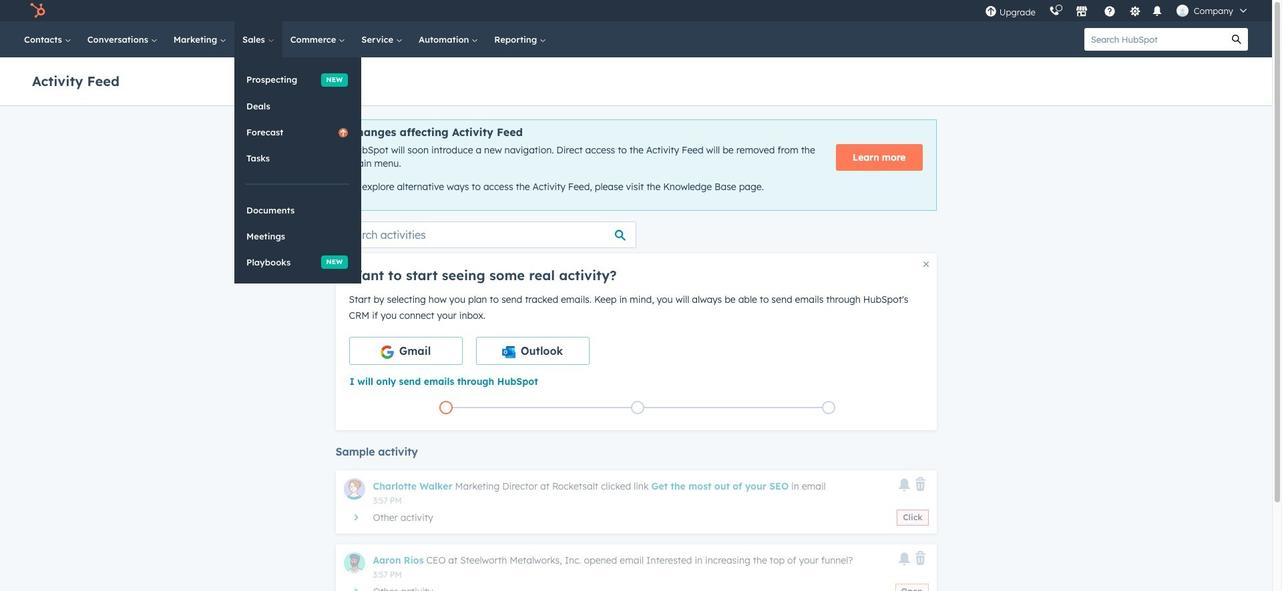 Task type: describe. For each thing, give the bounding box(es) containing it.
sales menu
[[234, 57, 361, 284]]

onboarding.steps.finalstep.title image
[[826, 405, 832, 412]]

Search HubSpot search field
[[1085, 28, 1226, 51]]

onboarding.steps.sendtrackedemailingmail.title image
[[634, 405, 641, 412]]

marketplaces image
[[1076, 6, 1088, 18]]

close image
[[923, 262, 929, 267]]



Task type: locate. For each thing, give the bounding box(es) containing it.
None checkbox
[[476, 337, 589, 365]]

Search activities search field
[[336, 222, 636, 248]]

menu
[[978, 0, 1256, 21]]

None checkbox
[[349, 337, 463, 365]]

list
[[350, 399, 925, 417]]

jacob simon image
[[1177, 5, 1189, 17]]



Task type: vqa. For each thing, say whether or not it's contained in the screenshot.
Your within the Start receiving Messenger conversations and create chatbots in your inbox
no



